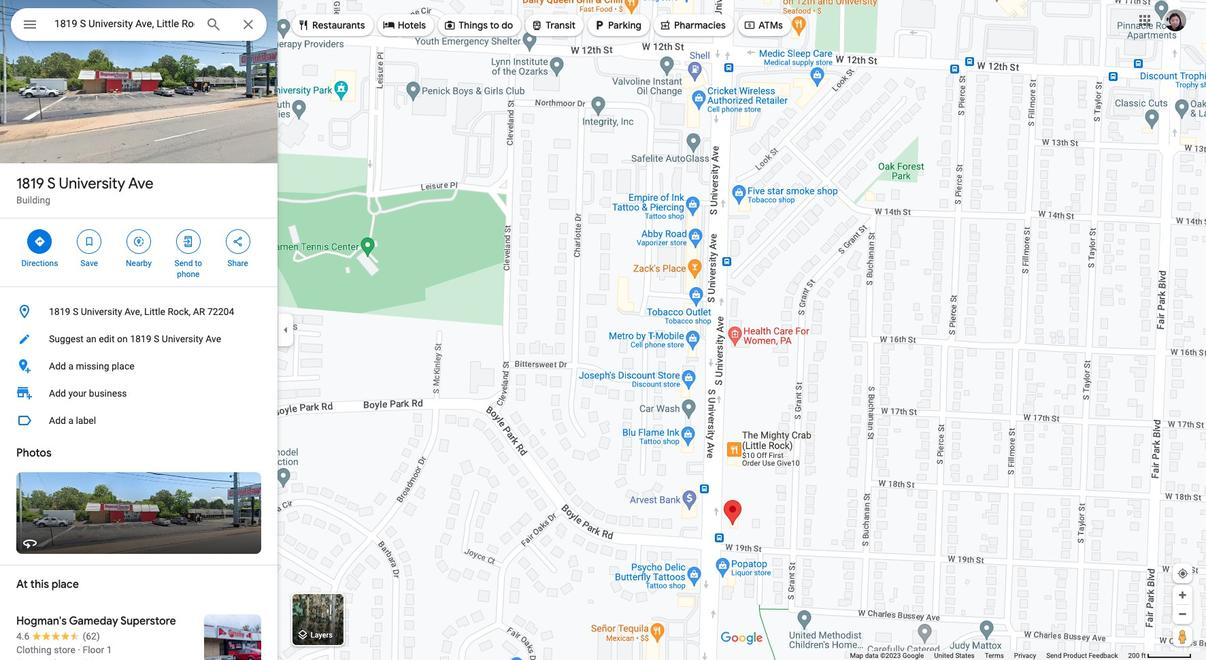 Task type: describe. For each thing, give the bounding box(es) containing it.
(62)
[[83, 631, 100, 642]]

©2023
[[881, 652, 901, 659]]

 parking
[[594, 18, 642, 33]]

add for add a label
[[49, 415, 66, 426]]

map data ©2023 google
[[850, 652, 924, 659]]

send product feedback
[[1047, 652, 1118, 659]]

·
[[78, 645, 80, 655]]

200 ft button
[[1129, 652, 1192, 659]]

1819 for ave
[[16, 174, 44, 193]]

suggest an edit on 1819 s university ave button
[[0, 325, 278, 353]]


[[297, 18, 310, 33]]

to inside send to phone
[[195, 259, 202, 268]]

feedback
[[1089, 652, 1118, 659]]

0 horizontal spatial place
[[52, 578, 79, 591]]

states
[[956, 652, 975, 659]]

72204
[[208, 306, 234, 317]]

1819 s university ave, little rock, ar 72204 button
[[0, 298, 278, 325]]

 search field
[[11, 8, 267, 44]]


[[744, 18, 756, 33]]

send for send product feedback
[[1047, 652, 1062, 659]]

collapse side panel image
[[278, 323, 293, 338]]

add for add your business
[[49, 388, 66, 399]]

at this place
[[16, 578, 79, 591]]

2 vertical spatial university
[[162, 333, 203, 344]]

actions for 1819 s university ave region
[[0, 218, 278, 287]]

none field inside 1819 s university ave, little rock, ar 72204 'field'
[[54, 16, 195, 32]]


[[22, 15, 38, 34]]

building
[[16, 195, 50, 206]]


[[232, 234, 244, 249]]

add a label button
[[0, 407, 278, 434]]

clothing
[[16, 645, 52, 655]]

superstore
[[120, 615, 176, 628]]

ave inside 1819 s university ave building
[[128, 174, 154, 193]]

restaurants
[[312, 19, 365, 31]]


[[659, 18, 672, 33]]

suggest an edit on 1819 s university ave
[[49, 333, 221, 344]]

privacy
[[1015, 652, 1037, 659]]

4.6
[[16, 631, 30, 642]]

university for ave
[[59, 174, 125, 193]]

label
[[76, 415, 96, 426]]

rock,
[[168, 306, 191, 317]]

little
[[144, 306, 165, 317]]

nearby
[[126, 259, 152, 268]]

 hotels
[[383, 18, 426, 33]]


[[182, 234, 194, 249]]

phone
[[177, 270, 200, 279]]

parking
[[608, 19, 642, 31]]

zoom out image
[[1178, 609, 1188, 619]]

s for ave
[[47, 174, 56, 193]]

footer inside the google maps element
[[850, 651, 1129, 660]]

suggest
[[49, 333, 84, 344]]

google account: michele murakami  
(michele.murakami@adept.ai) image
[[1165, 9, 1187, 31]]

edit
[[99, 333, 115, 344]]

send product feedback button
[[1047, 651, 1118, 660]]

1819 s university ave building
[[16, 174, 154, 206]]

map
[[850, 652, 864, 659]]

terms button
[[985, 651, 1004, 660]]

200
[[1129, 652, 1140, 659]]

add for add a missing place
[[49, 361, 66, 372]]

hogman's
[[16, 615, 67, 628]]

 restaurants
[[297, 18, 365, 33]]

hotels
[[398, 19, 426, 31]]

university for ave,
[[81, 306, 122, 317]]

ave inside button
[[206, 333, 221, 344]]

pharmacies
[[674, 19, 726, 31]]

privacy button
[[1015, 651, 1037, 660]]

united
[[935, 652, 954, 659]]

200 ft
[[1129, 652, 1146, 659]]


[[594, 18, 606, 33]]

share
[[228, 259, 248, 268]]

save
[[81, 259, 98, 268]]


[[34, 234, 46, 249]]

zoom in image
[[1178, 590, 1188, 600]]

your
[[68, 388, 87, 399]]

store
[[54, 645, 75, 655]]

1819 s university ave, little rock, ar 72204
[[49, 306, 234, 317]]

united states button
[[935, 651, 975, 660]]

atms
[[759, 19, 783, 31]]

floor
[[83, 645, 104, 655]]

business
[[89, 388, 127, 399]]

add your business link
[[0, 380, 278, 407]]

show street view coverage image
[[1173, 626, 1193, 647]]

data
[[865, 652, 879, 659]]

hogman's gameday superstore
[[16, 615, 176, 628]]



Task type: vqa. For each thing, say whether or not it's contained in the screenshot.


Task type: locate. For each thing, give the bounding box(es) containing it.
1 vertical spatial place
[[52, 578, 79, 591]]

0 vertical spatial to
[[490, 19, 500, 31]]

place down on
[[112, 361, 135, 372]]

3 add from the top
[[49, 415, 66, 426]]

1819 S University Ave, Little Rock, AR 72204 field
[[11, 8, 267, 41]]

s inside 1819 s university ave building
[[47, 174, 56, 193]]


[[531, 18, 543, 33]]

s
[[47, 174, 56, 193], [73, 306, 78, 317], [154, 333, 159, 344]]

send up phone
[[175, 259, 193, 268]]

0 vertical spatial 1819
[[16, 174, 44, 193]]

united states
[[935, 652, 975, 659]]

things
[[459, 19, 488, 31]]

send for send to phone
[[175, 259, 193, 268]]

ave,
[[125, 306, 142, 317]]

send left product
[[1047, 652, 1062, 659]]

4.6 stars 62 reviews image
[[16, 630, 100, 643]]

photos
[[16, 446, 52, 460]]

gameday
[[69, 615, 118, 628]]

None field
[[54, 16, 195, 32]]

university inside 1819 s university ave building
[[59, 174, 125, 193]]

1 horizontal spatial to
[[490, 19, 500, 31]]

2 vertical spatial 1819
[[130, 333, 151, 344]]

clothing store · floor 1
[[16, 645, 112, 655]]

s up suggest
[[73, 306, 78, 317]]

1 vertical spatial send
[[1047, 652, 1062, 659]]


[[83, 234, 95, 249]]

0 vertical spatial a
[[68, 361, 74, 372]]

ave down 72204
[[206, 333, 221, 344]]

 things to do
[[444, 18, 513, 33]]

ft
[[1142, 652, 1146, 659]]

1819 for ave,
[[49, 306, 70, 317]]

2 horizontal spatial 1819
[[130, 333, 151, 344]]


[[444, 18, 456, 33]]

0 vertical spatial ave
[[128, 174, 154, 193]]

 pharmacies
[[659, 18, 726, 33]]

1 a from the top
[[68, 361, 74, 372]]

add your business
[[49, 388, 127, 399]]

add a missing place button
[[0, 353, 278, 380]]

 atms
[[744, 18, 783, 33]]

2 vertical spatial s
[[154, 333, 159, 344]]

at
[[16, 578, 28, 591]]

place
[[112, 361, 135, 372], [52, 578, 79, 591]]

a for label
[[68, 415, 74, 426]]

add
[[49, 361, 66, 372], [49, 388, 66, 399], [49, 415, 66, 426]]

1 vertical spatial 1819
[[49, 306, 70, 317]]

2 add from the top
[[49, 388, 66, 399]]

place right this in the bottom left of the page
[[52, 578, 79, 591]]

1 vertical spatial to
[[195, 259, 202, 268]]

a left label
[[68, 415, 74, 426]]

university down rock,
[[162, 333, 203, 344]]

1 vertical spatial ave
[[206, 333, 221, 344]]

2 vertical spatial add
[[49, 415, 66, 426]]

s down little at the top of the page
[[154, 333, 159, 344]]

send inside send to phone
[[175, 259, 193, 268]]

an
[[86, 333, 96, 344]]

0 horizontal spatial to
[[195, 259, 202, 268]]

send inside button
[[1047, 652, 1062, 659]]

a
[[68, 361, 74, 372], [68, 415, 74, 426]]

0 horizontal spatial ave
[[128, 174, 154, 193]]

do
[[502, 19, 513, 31]]

footer
[[850, 651, 1129, 660]]

1 vertical spatial s
[[73, 306, 78, 317]]

layers
[[311, 631, 333, 640]]

to up phone
[[195, 259, 202, 268]]

1819 s university ave main content
[[0, 0, 278, 660]]

add left label
[[49, 415, 66, 426]]

ar
[[193, 306, 205, 317]]

this
[[30, 578, 49, 591]]

0 vertical spatial university
[[59, 174, 125, 193]]

send
[[175, 259, 193, 268], [1047, 652, 1062, 659]]

1 horizontal spatial 1819
[[49, 306, 70, 317]]

directions
[[21, 259, 58, 268]]

1819 up building
[[16, 174, 44, 193]]

0 vertical spatial s
[[47, 174, 56, 193]]

0 horizontal spatial s
[[47, 174, 56, 193]]

 button
[[11, 8, 49, 44]]

s up building
[[47, 174, 56, 193]]

to
[[490, 19, 500, 31], [195, 259, 202, 268]]

add a label
[[49, 415, 96, 426]]

2 horizontal spatial s
[[154, 333, 159, 344]]


[[133, 234, 145, 249]]

 transit
[[531, 18, 576, 33]]

on
[[117, 333, 128, 344]]

university up edit
[[81, 306, 122, 317]]

1 vertical spatial a
[[68, 415, 74, 426]]

ave up ''
[[128, 174, 154, 193]]

show your location image
[[1177, 568, 1190, 580]]

a left missing at the left
[[68, 361, 74, 372]]

0 horizontal spatial send
[[175, 259, 193, 268]]


[[383, 18, 395, 33]]

university up 
[[59, 174, 125, 193]]

missing
[[76, 361, 109, 372]]

footer containing map data ©2023 google
[[850, 651, 1129, 660]]

1819 up suggest
[[49, 306, 70, 317]]

product
[[1064, 652, 1088, 659]]

0 vertical spatial send
[[175, 259, 193, 268]]

to inside  things to do
[[490, 19, 500, 31]]

1 horizontal spatial ave
[[206, 333, 221, 344]]

add down suggest
[[49, 361, 66, 372]]

ave
[[128, 174, 154, 193], [206, 333, 221, 344]]

0 vertical spatial place
[[112, 361, 135, 372]]

a for missing
[[68, 361, 74, 372]]

to left do
[[490, 19, 500, 31]]

transit
[[546, 19, 576, 31]]

1 horizontal spatial place
[[112, 361, 135, 372]]

terms
[[985, 652, 1004, 659]]

add left your
[[49, 388, 66, 399]]

1 add from the top
[[49, 361, 66, 372]]

s for ave,
[[73, 306, 78, 317]]

google maps element
[[0, 0, 1207, 660]]

1 horizontal spatial send
[[1047, 652, 1062, 659]]

0 horizontal spatial 1819
[[16, 174, 44, 193]]

google
[[903, 652, 924, 659]]

1 vertical spatial university
[[81, 306, 122, 317]]

1819 right on
[[130, 333, 151, 344]]

send to phone
[[175, 259, 202, 279]]

1 vertical spatial add
[[49, 388, 66, 399]]

1819
[[16, 174, 44, 193], [49, 306, 70, 317], [130, 333, 151, 344]]

1
[[107, 645, 112, 655]]

add a missing place
[[49, 361, 135, 372]]

2 a from the top
[[68, 415, 74, 426]]

0 vertical spatial add
[[49, 361, 66, 372]]

university
[[59, 174, 125, 193], [81, 306, 122, 317], [162, 333, 203, 344]]

1819 inside 1819 s university ave building
[[16, 174, 44, 193]]

place inside add a missing place button
[[112, 361, 135, 372]]

1 horizontal spatial s
[[73, 306, 78, 317]]



